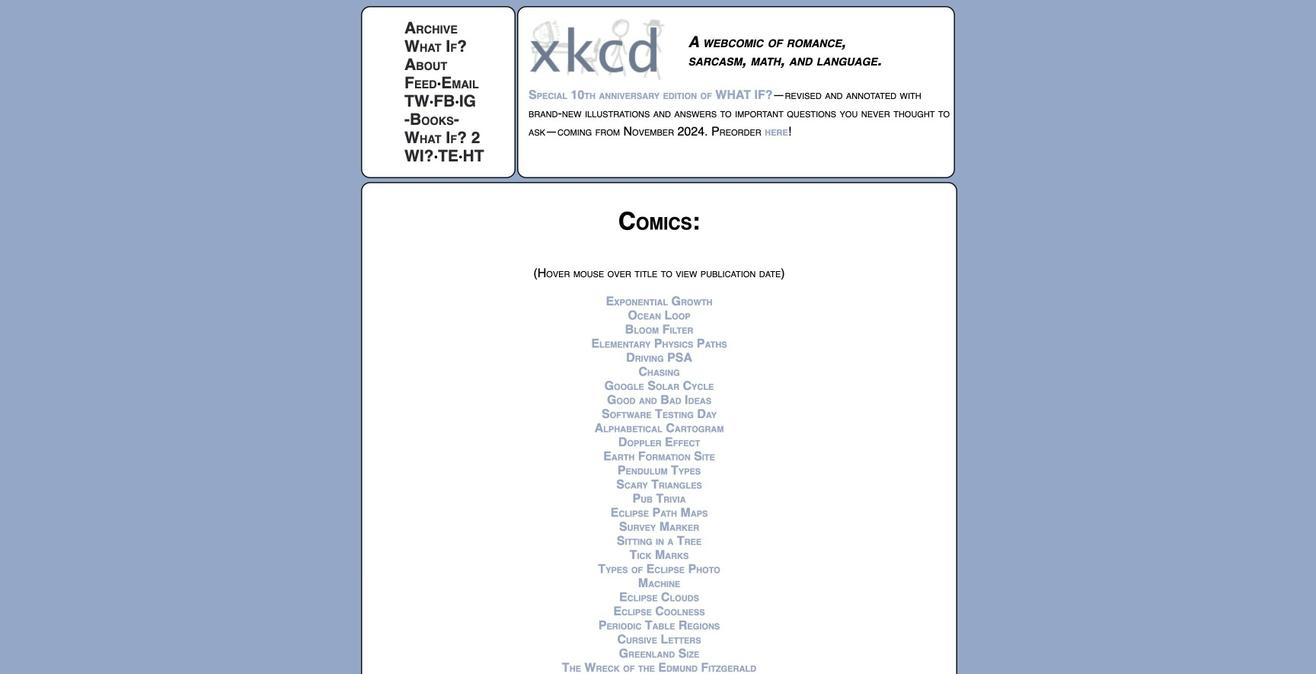 Task type: vqa. For each thing, say whether or not it's contained in the screenshot.
Household Tips image
no



Task type: locate. For each thing, give the bounding box(es) containing it.
xkcd.com logo image
[[529, 18, 670, 81]]



